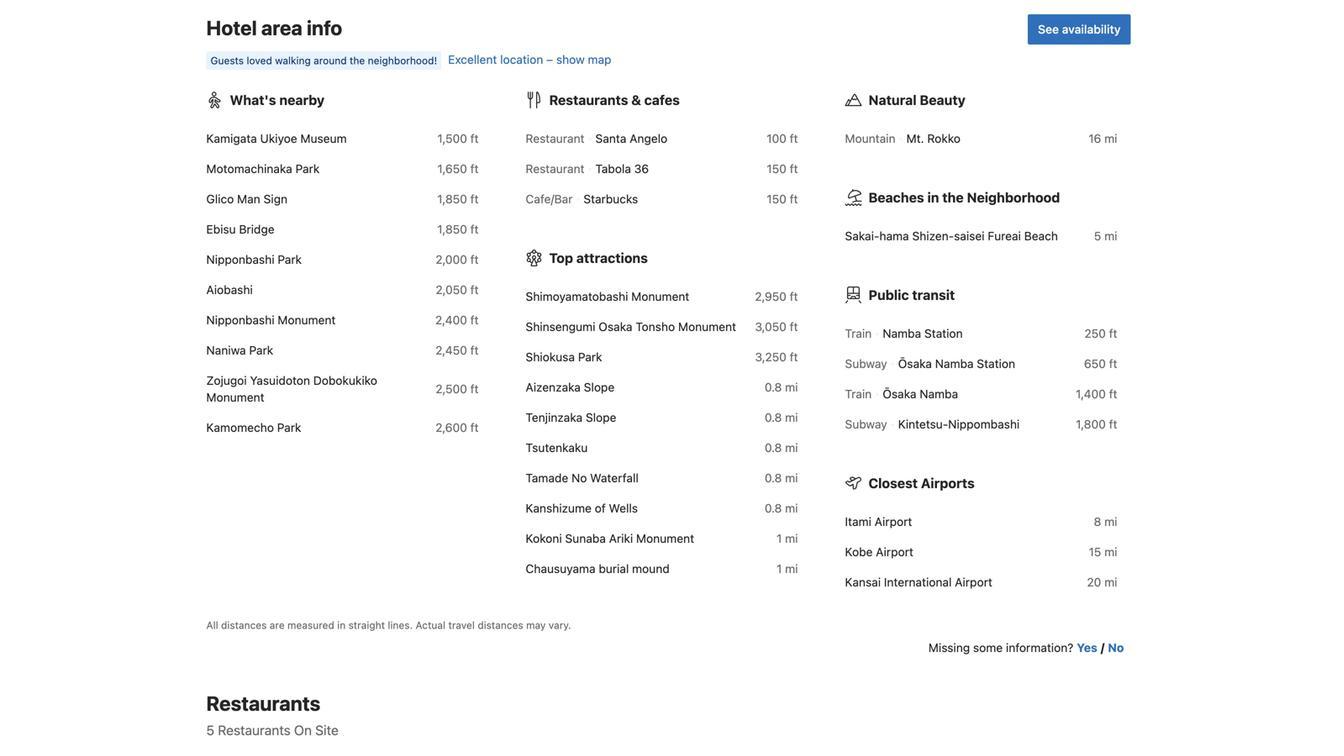 Task type: vqa. For each thing, say whether or not it's contained in the screenshot.


Task type: locate. For each thing, give the bounding box(es) containing it.
see availability
[[1038, 22, 1121, 36]]

restaurant left santa
[[526, 132, 585, 145]]

loved
[[247, 55, 272, 66]]

1 vertical spatial ōsaka
[[883, 387, 917, 401]]

4 0.8 mi from the top
[[765, 471, 798, 485]]

1,850 ft down 1,650 ft
[[437, 192, 479, 206]]

0.8 for tenjinzaka slope
[[765, 411, 782, 425]]

5 0.8 mi from the top
[[765, 501, 798, 515]]

namba down namba station
[[935, 357, 974, 371]]

1 150 ft from the top
[[767, 162, 798, 176]]

slope
[[584, 380, 615, 394], [586, 411, 617, 425]]

16 mi
[[1089, 132, 1118, 145]]

namba for ōsaka namba station
[[935, 357, 974, 371]]

man
[[237, 192, 260, 206]]

attractions
[[576, 250, 648, 266]]

mi for chausuyama
[[785, 562, 798, 576]]

tabola 36
[[596, 162, 649, 176]]

mi for sakai-
[[1105, 229, 1118, 243]]

monument up mound
[[636, 532, 694, 546]]

1 distances from the left
[[221, 620, 267, 631]]

park down nipponbashi monument
[[249, 343, 273, 357]]

0 vertical spatial subway
[[845, 357, 887, 371]]

2,000
[[436, 253, 467, 267]]

ōsaka
[[898, 357, 932, 371], [883, 387, 917, 401]]

airport
[[875, 515, 912, 529], [876, 545, 914, 559], [955, 575, 993, 589]]

kobe airport
[[845, 545, 914, 559]]

0 horizontal spatial in
[[337, 620, 346, 631]]

ōsaka for ōsaka namba
[[883, 387, 917, 401]]

monument down zojugoi
[[206, 391, 264, 404]]

nipponbashi up naniwa park
[[206, 313, 275, 327]]

excellent location – show map link
[[448, 53, 612, 66]]

restaurants down the map
[[549, 92, 628, 108]]

0 horizontal spatial no
[[572, 471, 587, 485]]

see
[[1038, 22, 1059, 36]]

0 vertical spatial slope
[[584, 380, 615, 394]]

neighborhood
[[967, 190, 1060, 206]]

park
[[295, 162, 320, 176], [278, 253, 302, 267], [249, 343, 273, 357], [578, 350, 602, 364], [277, 421, 301, 435]]

santa
[[596, 132, 627, 145]]

park up aizenzaka slope
[[578, 350, 602, 364]]

distances
[[221, 620, 267, 631], [478, 620, 523, 631]]

in left straight
[[337, 620, 346, 631]]

yes
[[1077, 641, 1098, 655]]

3 0.8 from the top
[[765, 441, 782, 455]]

1 vertical spatial no
[[1108, 641, 1124, 655]]

nipponbashi down ebisu bridge
[[206, 253, 275, 267]]

park down museum
[[295, 162, 320, 176]]

&
[[632, 92, 641, 108]]

park down the sign
[[278, 253, 302, 267]]

1 1 from the top
[[777, 532, 782, 546]]

0 vertical spatial 1,850
[[437, 192, 467, 206]]

slope up tenjinzaka slope
[[584, 380, 615, 394]]

nearby
[[279, 92, 325, 108]]

mt. rokko
[[907, 132, 961, 145]]

airport down itami airport
[[876, 545, 914, 559]]

naniwa park
[[206, 343, 273, 357]]

kobe
[[845, 545, 873, 559]]

restaurant for tabola 36
[[526, 162, 585, 176]]

motomachinaka
[[206, 162, 292, 176]]

are
[[270, 620, 285, 631]]

aizenzaka slope
[[526, 380, 615, 394]]

kamigata
[[206, 132, 257, 145]]

2 nipponbashi from the top
[[206, 313, 275, 327]]

restaurants left 'on'
[[218, 723, 291, 739]]

3 0.8 mi from the top
[[765, 441, 798, 455]]

shinsengumi
[[526, 320, 596, 334]]

2,600 ft
[[436, 421, 479, 435]]

station up the nippombashi
[[977, 357, 1015, 371]]

closest airports
[[869, 475, 975, 491]]

1 1 mi from the top
[[777, 532, 798, 546]]

natural beauty
[[869, 92, 966, 108]]

ukiyoe
[[260, 132, 297, 145]]

1,850 down 1,650
[[437, 192, 467, 206]]

2 1 mi from the top
[[777, 562, 798, 576]]

0 vertical spatial 150
[[767, 162, 787, 176]]

subway for kintetsu-nippombashi
[[845, 417, 887, 431]]

nipponbashi for nipponbashi park
[[206, 253, 275, 267]]

natural
[[869, 92, 917, 108]]

1 mi for kokoni sunaba ariki monument
[[777, 532, 798, 546]]

namba down public transit on the right top of page
[[883, 327, 921, 341]]

1,850 up the 2,000
[[437, 222, 467, 236]]

no right /
[[1108, 641, 1124, 655]]

1 vertical spatial 1,850
[[437, 222, 467, 236]]

1 vertical spatial 1
[[777, 562, 782, 576]]

tamade
[[526, 471, 568, 485]]

ōsaka up kintetsu- on the bottom right
[[883, 387, 917, 401]]

1 vertical spatial 1,850 ft
[[437, 222, 479, 236]]

some
[[973, 641, 1003, 655]]

1 horizontal spatial no
[[1108, 641, 1124, 655]]

ōsaka up ōsaka namba
[[898, 357, 932, 371]]

international
[[884, 575, 952, 589]]

1 horizontal spatial the
[[943, 190, 964, 206]]

mi
[[1105, 132, 1118, 145], [1105, 229, 1118, 243], [785, 380, 798, 394], [785, 411, 798, 425], [785, 441, 798, 455], [785, 471, 798, 485], [785, 501, 798, 515], [1105, 515, 1118, 529], [785, 532, 798, 546], [1105, 545, 1118, 559], [785, 562, 798, 576], [1105, 575, 1118, 589]]

distances left may
[[478, 620, 523, 631]]

150 for tabola 36
[[767, 162, 787, 176]]

8 mi
[[1094, 515, 1118, 529]]

subway left kintetsu- on the bottom right
[[845, 417, 887, 431]]

distances right all
[[221, 620, 267, 631]]

monument right the tonsho
[[678, 320, 736, 334]]

2,950 ft
[[755, 290, 798, 304]]

mi for kanshizume
[[785, 501, 798, 515]]

150
[[767, 162, 787, 176], [767, 192, 787, 206]]

train left ōsaka namba
[[845, 387, 872, 401]]

2,500 ft
[[436, 382, 479, 396]]

1 mi
[[777, 532, 798, 546], [777, 562, 798, 576]]

1 vertical spatial subway
[[845, 417, 887, 431]]

2 1,850 from the top
[[437, 222, 467, 236]]

5 mi
[[1094, 229, 1118, 243]]

0 horizontal spatial distances
[[221, 620, 267, 631]]

measured
[[288, 620, 334, 631]]

1 nipponbashi from the top
[[206, 253, 275, 267]]

train down public on the right top of the page
[[845, 327, 872, 341]]

sakai-
[[845, 229, 880, 243]]

the up sakai-hama shizen-saisei fureai beach
[[943, 190, 964, 206]]

1 150 from the top
[[767, 162, 787, 176]]

ft
[[470, 132, 479, 145], [790, 132, 798, 145], [470, 162, 479, 176], [790, 162, 798, 176], [470, 192, 479, 206], [790, 192, 798, 206], [470, 222, 479, 236], [470, 253, 479, 267], [470, 283, 479, 297], [790, 290, 798, 304], [470, 313, 479, 327], [790, 320, 798, 334], [1109, 327, 1118, 341], [470, 343, 479, 357], [790, 350, 798, 364], [1109, 357, 1118, 371], [470, 382, 479, 396], [1109, 387, 1118, 401], [1109, 417, 1118, 431], [470, 421, 479, 435]]

0 vertical spatial the
[[350, 55, 365, 66]]

train for namba station
[[845, 327, 872, 341]]

0 vertical spatial train
[[845, 327, 872, 341]]

0.8 mi for aizenzaka slope
[[765, 380, 798, 394]]

1 vertical spatial airport
[[876, 545, 914, 559]]

station up ōsaka namba station
[[925, 327, 963, 341]]

burial
[[599, 562, 629, 576]]

1 vertical spatial 150
[[767, 192, 787, 206]]

wells
[[609, 501, 638, 515]]

kansai international airport
[[845, 575, 993, 589]]

0 vertical spatial 1
[[777, 532, 782, 546]]

mi for tenjinzaka
[[785, 411, 798, 425]]

nipponbashi for nipponbashi monument
[[206, 313, 275, 327]]

0 vertical spatial 5
[[1094, 229, 1101, 243]]

information?
[[1006, 641, 1074, 655]]

0 vertical spatial 1 mi
[[777, 532, 798, 546]]

150 for starbucks
[[767, 192, 787, 206]]

ōsaka for ōsaka namba station
[[898, 357, 932, 371]]

1 vertical spatial slope
[[586, 411, 617, 425]]

2 subway from the top
[[845, 417, 887, 431]]

0 vertical spatial no
[[572, 471, 587, 485]]

in right "beaches"
[[928, 190, 939, 206]]

250
[[1085, 327, 1106, 341]]

nippombashi
[[948, 417, 1020, 431]]

15
[[1089, 545, 1101, 559]]

0 vertical spatial station
[[925, 327, 963, 341]]

0 horizontal spatial station
[[925, 327, 963, 341]]

mi for kokoni
[[785, 532, 798, 546]]

2 150 from the top
[[767, 192, 787, 206]]

0 vertical spatial airport
[[875, 515, 912, 529]]

1 vertical spatial 1 mi
[[777, 562, 798, 576]]

shimoyamatobashi monument
[[526, 290, 690, 304]]

1 restaurant from the top
[[526, 132, 585, 145]]

1 vertical spatial nipponbashi
[[206, 313, 275, 327]]

restaurant up cafe/bar
[[526, 162, 585, 176]]

1,850 ft
[[437, 192, 479, 206], [437, 222, 479, 236]]

1 vertical spatial 150 ft
[[767, 192, 798, 206]]

mi for aizenzaka
[[785, 380, 798, 394]]

0 vertical spatial restaurants
[[549, 92, 628, 108]]

1,800 ft
[[1076, 417, 1118, 431]]

monument for dobokukiko
[[206, 391, 264, 404]]

1,850 ft up 2,000 ft
[[437, 222, 479, 236]]

motomachinaka park
[[206, 162, 320, 176]]

tenjinzaka
[[526, 411, 583, 425]]

1 0.8 from the top
[[765, 380, 782, 394]]

2 restaurant from the top
[[526, 162, 585, 176]]

kokoni
[[526, 532, 562, 546]]

airport right international at the right of the page
[[955, 575, 993, 589]]

yes button
[[1077, 640, 1098, 657]]

all
[[206, 620, 218, 631]]

monument up the tonsho
[[631, 290, 690, 304]]

sunaba
[[565, 532, 606, 546]]

1 0.8 mi from the top
[[765, 380, 798, 394]]

restaurants up 'on'
[[206, 692, 321, 715]]

closest
[[869, 475, 918, 491]]

slope down aizenzaka slope
[[586, 411, 617, 425]]

2 1,850 ft from the top
[[437, 222, 479, 236]]

mi for kansai
[[1105, 575, 1118, 589]]

1 mi left kansai
[[777, 562, 798, 576]]

sakai-hama shizen-saisei fureai beach
[[845, 229, 1058, 243]]

0 horizontal spatial the
[[350, 55, 365, 66]]

map
[[588, 53, 612, 66]]

mound
[[632, 562, 670, 576]]

0 horizontal spatial 5
[[206, 723, 214, 739]]

what's
[[230, 92, 276, 108]]

1 mi left kobe
[[777, 532, 798, 546]]

1 subway from the top
[[845, 357, 887, 371]]

1 for chausuyama burial mound
[[777, 562, 782, 576]]

1 horizontal spatial distances
[[478, 620, 523, 631]]

0.8 for tamade no waterfall
[[765, 471, 782, 485]]

2 1 from the top
[[777, 562, 782, 576]]

0.8 mi for tenjinzaka slope
[[765, 411, 798, 425]]

restaurants & cafes
[[549, 92, 680, 108]]

2 train from the top
[[845, 387, 872, 401]]

1 vertical spatial 5
[[206, 723, 214, 739]]

1,850 for ebisu bridge
[[437, 222, 467, 236]]

airport up kobe airport
[[875, 515, 912, 529]]

2 0.8 mi from the top
[[765, 411, 798, 425]]

2 150 ft from the top
[[767, 192, 798, 206]]

2 vertical spatial namba
[[920, 387, 958, 401]]

tonsho
[[636, 320, 675, 334]]

mi for kobe
[[1105, 545, 1118, 559]]

5 0.8 from the top
[[765, 501, 782, 515]]

no up kanshizume of wells
[[572, 471, 587, 485]]

tamade no waterfall
[[526, 471, 639, 485]]

1,500
[[437, 132, 467, 145]]

hotel area info
[[206, 16, 342, 40]]

monument up yasuidoton
[[278, 313, 336, 327]]

park for naniwa park
[[249, 343, 273, 357]]

beauty
[[920, 92, 966, 108]]

the right around
[[350, 55, 365, 66]]

2 0.8 from the top
[[765, 411, 782, 425]]

0 vertical spatial in
[[928, 190, 939, 206]]

0 vertical spatial 150 ft
[[767, 162, 798, 176]]

1 vertical spatial restaurants
[[206, 692, 321, 715]]

0 vertical spatial 1,850 ft
[[437, 192, 479, 206]]

4 0.8 from the top
[[765, 471, 782, 485]]

hama
[[880, 229, 909, 243]]

2,050 ft
[[436, 283, 479, 297]]

0 vertical spatial restaurant
[[526, 132, 585, 145]]

actual
[[416, 620, 446, 631]]

subway up ōsaka namba
[[845, 357, 887, 371]]

1 horizontal spatial station
[[977, 357, 1015, 371]]

0 vertical spatial nipponbashi
[[206, 253, 275, 267]]

slope for aizenzaka slope
[[584, 380, 615, 394]]

1 vertical spatial train
[[845, 387, 872, 401]]

missing
[[929, 641, 970, 655]]

1 1,850 ft from the top
[[437, 192, 479, 206]]

1 1,850 from the top
[[437, 192, 467, 206]]

1 train from the top
[[845, 327, 872, 341]]

1 vertical spatial namba
[[935, 357, 974, 371]]

1 vertical spatial restaurant
[[526, 162, 585, 176]]

namba
[[883, 327, 921, 341], [935, 357, 974, 371], [920, 387, 958, 401]]

airport for itami airport
[[875, 515, 912, 529]]

0 vertical spatial ōsaka
[[898, 357, 932, 371]]

monument inside zojugoi yasuidoton dobokukiko monument
[[206, 391, 264, 404]]

namba up kintetsu- on the bottom right
[[920, 387, 958, 401]]

subway for ōsaka namba station
[[845, 357, 887, 371]]

park down zojugoi yasuidoton dobokukiko monument at the left of the page
[[277, 421, 301, 435]]



Task type: describe. For each thing, give the bounding box(es) containing it.
angelo
[[630, 132, 668, 145]]

park for motomachinaka park
[[295, 162, 320, 176]]

train for ōsaka namba
[[845, 387, 872, 401]]

1,850 for glico man sign
[[437, 192, 467, 206]]

2,500
[[436, 382, 467, 396]]

public
[[869, 287, 909, 303]]

36
[[634, 162, 649, 176]]

3,250 ft
[[755, 350, 798, 364]]

0.8 for kanshizume of wells
[[765, 501, 782, 515]]

guests
[[211, 55, 244, 66]]

airports
[[921, 475, 975, 491]]

2 vertical spatial restaurants
[[218, 723, 291, 739]]

1 for kokoni sunaba ariki monument
[[777, 532, 782, 546]]

neighborhood!
[[368, 55, 437, 66]]

airport for kobe airport
[[876, 545, 914, 559]]

tenjinzaka slope
[[526, 411, 617, 425]]

shizen-
[[912, 229, 954, 243]]

1,500 ft
[[437, 132, 479, 145]]

yasuidoton
[[250, 374, 310, 388]]

excellent location – show map
[[448, 53, 612, 66]]

shiokusa park
[[526, 350, 602, 364]]

1 horizontal spatial 5
[[1094, 229, 1101, 243]]

glico man sign
[[206, 192, 288, 206]]

restaurants for restaurants 5 restaurants on site
[[206, 692, 321, 715]]

650
[[1084, 357, 1106, 371]]

ōsaka namba
[[883, 387, 958, 401]]

20
[[1087, 575, 1101, 589]]

walking
[[275, 55, 311, 66]]

sign
[[264, 192, 288, 206]]

aizenzaka
[[526, 380, 581, 394]]

kintetsu-nippombashi
[[898, 417, 1020, 431]]

nipponbashi park
[[206, 253, 302, 267]]

1 mi for chausuyama burial mound
[[777, 562, 798, 576]]

0.8 mi for kanshizume of wells
[[765, 501, 798, 515]]

3,250
[[755, 350, 787, 364]]

kamigata ukiyoe museum
[[206, 132, 347, 145]]

1 horizontal spatial in
[[928, 190, 939, 206]]

transit
[[912, 287, 955, 303]]

650 ft
[[1084, 357, 1118, 371]]

5 inside restaurants 5 restaurants on site
[[206, 723, 214, 739]]

ōsaka namba station
[[898, 357, 1015, 371]]

2 distances from the left
[[478, 620, 523, 631]]

location
[[500, 53, 543, 66]]

monument for tonsho
[[678, 320, 736, 334]]

see availability button
[[1028, 14, 1131, 45]]

1 vertical spatial the
[[943, 190, 964, 206]]

0.8 mi for tamade no waterfall
[[765, 471, 798, 485]]

hotel
[[206, 16, 257, 40]]

tabola
[[596, 162, 631, 176]]

100 ft
[[767, 132, 798, 145]]

zojugoi yasuidoton dobokukiko monument
[[206, 374, 377, 404]]

park for nipponbashi park
[[278, 253, 302, 267]]

1 vertical spatial station
[[977, 357, 1015, 371]]

1,850 ft for glico man sign
[[437, 192, 479, 206]]

mt.
[[907, 132, 924, 145]]

1 vertical spatial in
[[337, 620, 346, 631]]

kansai
[[845, 575, 881, 589]]

beaches in the neighborhood
[[869, 190, 1060, 206]]

kokoni sunaba ariki monument
[[526, 532, 694, 546]]

2,050
[[436, 283, 467, 297]]

kamomecho park
[[206, 421, 301, 435]]

1,800
[[1076, 417, 1106, 431]]

mi for tamade
[[785, 471, 798, 485]]

museum
[[300, 132, 347, 145]]

150 ft for starbucks
[[767, 192, 798, 206]]

16
[[1089, 132, 1101, 145]]

0.8 mi for tsutenkaku
[[765, 441, 798, 455]]

fureai
[[988, 229, 1021, 243]]

dobokukiko
[[313, 374, 377, 388]]

2 vertical spatial airport
[[955, 575, 993, 589]]

starbucks
[[584, 192, 638, 206]]

missing some information? yes / no
[[929, 641, 1124, 655]]

0.8 for tsutenkaku
[[765, 441, 782, 455]]

100
[[767, 132, 787, 145]]

of
[[595, 501, 606, 515]]

monument for ariki
[[636, 532, 694, 546]]

ariki
[[609, 532, 633, 546]]

150 ft for tabola 36
[[767, 162, 798, 176]]

cafes
[[644, 92, 680, 108]]

top attractions
[[549, 250, 648, 266]]

cafe/bar
[[526, 192, 573, 206]]

restaurant for santa angelo
[[526, 132, 585, 145]]

250 ft
[[1085, 327, 1118, 341]]

tsutenkaku
[[526, 441, 588, 455]]

mi for itami
[[1105, 515, 1118, 529]]

all distances are measured in straight lines. actual travel distances may vary.
[[206, 620, 571, 631]]

/
[[1101, 641, 1105, 655]]

ebisu bridge
[[206, 222, 275, 236]]

kanshizume
[[526, 501, 592, 515]]

info
[[307, 16, 342, 40]]

naniwa
[[206, 343, 246, 357]]

restaurants for restaurants & cafes
[[549, 92, 628, 108]]

namba for ōsaka namba
[[920, 387, 958, 401]]

slope for tenjinzaka slope
[[586, 411, 617, 425]]

area
[[261, 16, 303, 40]]

bridge
[[239, 222, 275, 236]]

1,400 ft
[[1076, 387, 1118, 401]]

0 vertical spatial namba
[[883, 327, 921, 341]]

2,450 ft
[[436, 343, 479, 357]]

park for kamomecho park
[[277, 421, 301, 435]]

straight
[[348, 620, 385, 631]]

itami airport
[[845, 515, 912, 529]]

2,950
[[755, 290, 787, 304]]

chausuyama
[[526, 562, 596, 576]]

0.8 for aizenzaka slope
[[765, 380, 782, 394]]

mountain
[[845, 132, 896, 145]]

chausuyama burial mound
[[526, 562, 670, 576]]

saisei
[[954, 229, 985, 243]]

park for shiokusa park
[[578, 350, 602, 364]]

1,850 ft for ebisu bridge
[[437, 222, 479, 236]]

around
[[314, 55, 347, 66]]

15 mi
[[1089, 545, 1118, 559]]



